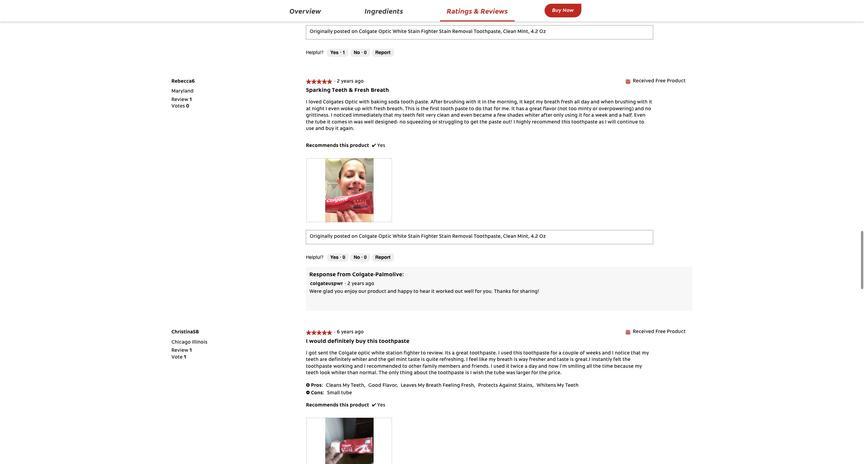 Task type: vqa. For each thing, say whether or not it's contained in the screenshot.
the right "future"
no



Task type: locate. For each thing, give the bounding box(es) containing it.
2 report button from the top
[[372, 254, 394, 262]]

tube up against
[[495, 372, 505, 376]]

and up now
[[547, 358, 556, 363]]

enjoy
[[345, 290, 358, 295]]

1 ⊞ received free product from the top
[[626, 79, 686, 84]]

used up twice
[[501, 352, 513, 357]]

ago for fresh
[[355, 79, 364, 84]]

1 review photo 1. image from the top
[[307, 158, 392, 223]]

0 horizontal spatial all
[[575, 100, 580, 105]]

· right yes · 1
[[362, 50, 363, 55]]

teeth inside i loved colgates optic with baking soda tooth paste. after brushing with it in the morning, it kept my breath fresh all day and when brushing with it at night i even woke up with fresh breath. this is the first tooth paste to do that for me. it has a great flavor (not too minty or overpowering) and no grittiness. i noticed immediately that my teeth felt very clean and even became a few shades whiter after only using it for a week and a half. even the tube it comes in was well designed- no squeezing or struggling to get the paste out! i highly recommend this toothpaste as i will continue to use and buy it again.
[[403, 114, 416, 118]]

1 vertical spatial content helpfulness group
[[306, 254, 394, 262]]

you.
[[483, 290, 493, 295]]

0 horizontal spatial breath
[[371, 88, 389, 94]]

illinois
[[192, 341, 208, 346]]

1 horizontal spatial taste
[[558, 358, 569, 363]]

i'm
[[560, 365, 567, 370]]

0 vertical spatial helpful?
[[306, 50, 324, 55]]

that
[[483, 107, 493, 112], [384, 114, 394, 118], [632, 352, 641, 357]]

years up sparking teeth & fresh breath
[[341, 79, 354, 84]]

2 4.2 from the top
[[531, 235, 539, 240]]

toothpaste.
[[470, 352, 497, 357]]

day inside i got sent the colgate optic white station fighter to review. its a great toothpaste. i used this toothpaste for a couple of weeks and i notice that my teeth are definitely whiter and the gel mint taste is quite refreshing. i feel like my breath is way fresher and taste is great.i instantly felt the toothpaste working and i recommended to other family members and friends. i used it twice a day and now i'm smiling all the time because my teeth look whiter than normal. the only thing about the toothpaste is i wish the tube was larger for the price.
[[529, 365, 538, 370]]

day down fresher
[[529, 365, 538, 370]]

no up response from colgate-palmolive:
[[354, 255, 360, 261]]

1 horizontal spatial only
[[554, 114, 564, 118]]

originally up the yes · 0
[[310, 235, 333, 240]]

1 vertical spatial optic
[[345, 100, 358, 105]]

1 originally posted on colgate optic white stain fighter stain removal toothpaste, clean mint, 4.2 oz from the top
[[310, 30, 546, 35]]

day up minty
[[582, 100, 590, 105]]

worked
[[436, 290, 454, 295]]

1 vertical spatial in
[[349, 120, 353, 125]]

1 horizontal spatial all
[[587, 365, 593, 370]]

1 received from the top
[[633, 79, 655, 84]]

maryland
[[172, 89, 194, 94]]

this up way
[[514, 352, 523, 357]]

the
[[488, 100, 496, 105], [421, 107, 429, 112], [306, 120, 314, 125], [480, 120, 488, 125], [330, 352, 338, 357], [379, 358, 387, 363], [623, 358, 631, 363], [594, 365, 602, 370], [429, 372, 437, 376], [485, 372, 493, 376], [540, 372, 548, 376]]

i up the comes
[[331, 114, 333, 118]]

review 1 vote 1
[[172, 349, 192, 361]]

⊞ received free product
[[626, 79, 686, 84], [626, 330, 686, 336]]

the down 'paste.'
[[421, 107, 429, 112]]

0 horizontal spatial buy
[[326, 127, 334, 132]]

helpful? for yes · 0
[[306, 255, 324, 261]]

even up the get
[[461, 114, 473, 118]]

1 no · 0 from the top
[[354, 50, 367, 55]]

the down instantly
[[594, 365, 602, 370]]

i right friends.
[[491, 365, 493, 370]]

1 horizontal spatial brushing
[[616, 100, 637, 105]]

fresh
[[562, 100, 574, 105], [374, 107, 386, 112]]

buy now button
[[545, 4, 582, 17]]

to left hear
[[414, 290, 419, 295]]

mint,
[[518, 30, 530, 35], [518, 235, 530, 240]]

2 recommends this product ✔ yes from the top
[[306, 404, 386, 409]]

1 recommends from the top
[[306, 144, 339, 149]]

hear
[[420, 290, 431, 295]]

0 vertical spatial report
[[376, 50, 391, 55]]

and
[[591, 100, 600, 105], [636, 107, 645, 112], [451, 114, 460, 118], [609, 114, 618, 118], [316, 127, 325, 132], [388, 290, 397, 295], [603, 352, 612, 357], [369, 358, 378, 363], [547, 358, 556, 363], [354, 365, 363, 370], [462, 365, 471, 370], [539, 365, 548, 370]]

half.
[[624, 114, 634, 118]]

optic inside i loved colgates optic with baking soda tooth paste. after brushing with it in the morning, it kept my breath fresh all day and when brushing with it at night i even woke up with fresh breath. this is the first tooth paste to do that for me. it has a great flavor (not too minty or overpowering) and no grittiness. i noticed immediately that my teeth felt very clean and even became a few shades whiter after only using it for a week and a half. even the tube it comes in was well designed- no squeezing or struggling to get the paste out! i highly recommend this toothpaste as i will continue to use and buy it again.
[[345, 100, 358, 105]]

2 brushing from the left
[[616, 100, 637, 105]]

1 posted from the top
[[334, 30, 351, 35]]

tube down grittiness.
[[315, 120, 326, 125]]

2 on from the top
[[352, 235, 358, 240]]

1 horizontal spatial tube
[[341, 392, 352, 397]]

1 vertical spatial review photo 1. image
[[307, 419, 392, 465]]

1 vertical spatial report
[[376, 255, 391, 261]]

⊞ up overpowering)
[[626, 79, 631, 84]]

1 vertical spatial review
[[172, 349, 189, 354]]

for right thanks
[[513, 290, 519, 295]]

the left the price.
[[540, 372, 548, 376]]

felt up squeezing
[[417, 114, 425, 118]]

2 removal from the top
[[453, 235, 473, 240]]

review up vote
[[172, 349, 189, 354]]

would
[[309, 339, 326, 345]]

christinasb
[[172, 331, 199, 336]]

report
[[376, 50, 391, 55], [376, 255, 391, 261]]

0 vertical spatial was
[[354, 120, 363, 125]]

received for sparking teeth & fresh breath
[[633, 79, 655, 84]]

the right wish
[[485, 372, 493, 376]]

★★★★★
[[306, 79, 333, 84], [306, 79, 333, 84], [306, 331, 333, 336], [306, 331, 333, 336]]

or down very
[[433, 120, 438, 125]]

was down twice
[[507, 372, 516, 376]]

0 vertical spatial only
[[554, 114, 564, 118]]

instantly
[[592, 358, 613, 363]]

1 vertical spatial definitely
[[329, 358, 351, 363]]

1 horizontal spatial breath
[[545, 100, 560, 105]]

years right 6
[[341, 331, 354, 336]]

toothpaste up fresher
[[524, 352, 550, 357]]

report button for yes · 1
[[372, 49, 394, 57]]

reviews
[[481, 6, 508, 15]]

definitely up working on the left bottom of the page
[[329, 358, 351, 363]]

all inside i loved colgates optic with baking soda tooth paste. after brushing with it in the morning, it kept my breath fresh all day and when brushing with it at night i even woke up with fresh breath. this is the first tooth paste to do that for me. it has a great flavor (not too minty or overpowering) and no grittiness. i noticed immediately that my teeth felt very clean and even became a few shades whiter after only using it for a week and a half. even the tube it comes in was well designed- no squeezing or struggling to get the paste out! i highly recommend this toothpaste as i will continue to use and buy it again.
[[575, 100, 580, 105]]

1 report from the top
[[376, 50, 391, 55]]

the up "use"
[[306, 120, 314, 125]]

0 vertical spatial content helpfulness group
[[306, 49, 394, 57]]

0 horizontal spatial felt
[[417, 114, 425, 118]]

day
[[582, 100, 590, 105], [529, 365, 538, 370]]

because
[[615, 365, 634, 370]]

in up became
[[483, 100, 487, 105]]

2 product from the top
[[668, 330, 686, 335]]

1 vertical spatial that
[[384, 114, 394, 118]]

protects
[[479, 384, 498, 389]]

great up refreshing.
[[456, 352, 469, 357]]

1 vertical spatial or
[[433, 120, 438, 125]]

my
[[343, 384, 350, 389], [418, 384, 425, 389], [558, 384, 565, 389]]

1 review from the top
[[172, 98, 189, 103]]

all inside i got sent the colgate optic white station fighter to review. its a great toothpaste. i used this toothpaste for a couple of weeks and i notice that my teeth are definitely whiter and the gel mint taste is quite refreshing. i feel like my breath is way fresher and taste is great.i instantly felt the toothpaste working and i recommended to other family members and friends. i used it twice a day and now i'm smiling all the time because my teeth look whiter than normal. the only thing about the toothpaste is i wish the tube was larger for the price.
[[587, 365, 593, 370]]

0 vertical spatial optic
[[379, 30, 392, 35]]

2 no · 0 from the top
[[354, 255, 367, 261]]

that inside i got sent the colgate optic white station fighter to review. its a great toothpaste. i used this toothpaste for a couple of weeks and i notice that my teeth are definitely whiter and the gel mint taste is quite refreshing. i feel like my breath is way fresher and taste is great.i instantly felt the toothpaste working and i recommended to other family members and friends. i used it twice a day and now i'm smiling all the time because my teeth look whiter than normal. the only thing about the toothpaste is i wish the tube was larger for the price.
[[632, 352, 641, 357]]

review
[[172, 98, 189, 103], [172, 349, 189, 354]]

tooth up the clean
[[441, 107, 454, 112]]

1 vertical spatial it
[[512, 107, 515, 112]]

clean
[[437, 114, 450, 118]]

smiling
[[569, 365, 586, 370]]

up
[[355, 107, 361, 112]]

1 fighter from the top
[[422, 30, 438, 35]]

i
[[306, 100, 308, 105], [326, 107, 327, 112], [331, 114, 333, 118], [514, 120, 516, 125], [606, 120, 607, 125], [306, 339, 308, 345], [306, 352, 308, 357], [499, 352, 500, 357], [613, 352, 614, 357], [467, 358, 468, 363], [364, 365, 366, 370], [491, 365, 493, 370], [471, 372, 472, 376]]

0 horizontal spatial &
[[349, 88, 353, 94]]

about
[[414, 372, 428, 376]]

tube
[[315, 120, 326, 125], [495, 372, 505, 376], [341, 392, 352, 397]]

whiter
[[525, 114, 540, 118], [352, 358, 367, 363], [332, 372, 347, 376]]

became
[[474, 114, 493, 118]]

1 horizontal spatial my
[[418, 384, 425, 389]]

1 vertical spatial recommends this product ✔ yes
[[306, 404, 386, 409]]

with
[[359, 100, 370, 105], [466, 100, 477, 105], [638, 100, 648, 105], [362, 107, 373, 112]]

0 vertical spatial whiter
[[525, 114, 540, 118]]

1 horizontal spatial great
[[530, 107, 542, 112]]

1 vertical spatial day
[[529, 365, 538, 370]]

has
[[517, 107, 525, 112]]

recommends this product ✔ yes
[[306, 144, 386, 149], [306, 404, 386, 409]]

received for i would definitely buy this toothpaste
[[633, 330, 655, 335]]

1 vertical spatial ✔
[[372, 404, 376, 409]]

review inside review 1 vote 1
[[172, 349, 189, 354]]

⊞ received free product for i would definitely buy this toothpaste
[[626, 330, 686, 336]]

brushing
[[444, 100, 465, 105], [616, 100, 637, 105]]

1 horizontal spatial or
[[593, 107, 598, 112]]

1 down maryland
[[190, 98, 192, 103]]

1 horizontal spatial was
[[507, 372, 516, 376]]

teeth down smiling
[[566, 384, 579, 389]]

1 report button from the top
[[372, 49, 394, 57]]

0 vertical spatial colgate
[[359, 30, 378, 35]]

recommend
[[533, 120, 561, 125]]

tooth up this
[[401, 100, 414, 105]]

1 free from the top
[[656, 79, 666, 84]]

great inside i got sent the colgate optic white station fighter to review. its a great toothpaste. i used this toothpaste for a couple of weeks and i notice that my teeth are definitely whiter and the gel mint taste is quite refreshing. i feel like my breath is way fresher and taste is great.i instantly felt the toothpaste working and i recommended to other family members and friends. i used it twice a day and now i'm smiling all the time because my teeth look whiter than normal. the only thing about the toothpaste is i wish the tube was larger for the price.
[[456, 352, 469, 357]]

overpowering)
[[599, 107, 634, 112]]

notice
[[615, 352, 630, 357]]

no
[[646, 107, 652, 112], [400, 120, 406, 125]]

1 horizontal spatial breath
[[426, 384, 442, 389]]

0 horizontal spatial my
[[343, 384, 350, 389]]

list
[[172, 97, 192, 110], [172, 349, 192, 362]]

+
[[306, 384, 310, 388]]

1 helpful? from the top
[[306, 50, 324, 55]]

1 list from the top
[[172, 97, 192, 110]]

of
[[580, 352, 585, 357]]

0 vertical spatial &
[[474, 6, 479, 15]]

the up recommended
[[379, 358, 387, 363]]

well down immediately
[[364, 120, 374, 125]]

1 vertical spatial &
[[349, 88, 353, 94]]

friends.
[[472, 365, 490, 370]]

before first brush image
[[394, 0, 479, 18]]

1 vertical spatial great
[[456, 352, 469, 357]]

breath up twice
[[497, 358, 513, 363]]

1 product from the top
[[668, 79, 686, 84]]

0 horizontal spatial great
[[456, 352, 469, 357]]

1 vertical spatial white
[[393, 235, 407, 240]]

and right "use"
[[316, 127, 325, 132]]

report button for yes · 0
[[372, 254, 394, 262]]

0 vertical spatial day
[[582, 100, 590, 105]]

2 ⊞ received free product from the top
[[626, 330, 686, 336]]

0 vertical spatial or
[[593, 107, 598, 112]]

posted
[[334, 30, 351, 35], [334, 235, 351, 240]]

i right toothpaste. on the right bottom of page
[[499, 352, 500, 357]]

1 vertical spatial paste
[[489, 120, 502, 125]]

1 toothpaste, from the top
[[474, 30, 502, 35]]

or
[[593, 107, 598, 112], [433, 120, 438, 125]]

0 vertical spatial all
[[575, 100, 580, 105]]

list down maryland
[[172, 97, 192, 110]]

well right "out"
[[465, 290, 474, 295]]

0 horizontal spatial tooth
[[401, 100, 414, 105]]

0 horizontal spatial 2
[[337, 79, 340, 84]]

2 report from the top
[[376, 255, 391, 261]]

fresh down baking
[[374, 107, 386, 112]]

fresh up (not
[[562, 100, 574, 105]]

1 vertical spatial oz
[[540, 235, 546, 240]]

great down kept
[[530, 107, 542, 112]]

1 on from the top
[[352, 30, 358, 35]]

2 review from the top
[[172, 349, 189, 354]]

day inside i loved colgates optic with baking soda tooth paste. after brushing with it in the morning, it kept my breath fresh all day and when brushing with it at night i even woke up with fresh breath. this is the first tooth paste to do that for me. it has a great flavor (not too minty or overpowering) and no grittiness. i noticed immediately that my teeth felt very clean and even became a few shades whiter after only using it for a week and a half. even the tube it comes in was well designed- no squeezing or struggling to get the paste out! i highly recommend this toothpaste as i will continue to use and buy it again.
[[582, 100, 590, 105]]

breath inside i got sent the colgate optic white station fighter to review. its a great toothpaste. i used this toothpaste for a couple of weeks and i notice that my teeth are definitely whiter and the gel mint taste is quite refreshing. i feel like my breath is way fresher and taste is great.i instantly felt the toothpaste working and i recommended to other family members and friends. i used it twice a day and now i'm smiling all the time because my teeth look whiter than normal. the only thing about the toothpaste is i wish the tube was larger for the price.
[[497, 358, 513, 363]]

my right because
[[636, 365, 643, 370]]

working
[[334, 365, 353, 370]]

was inside i loved colgates optic with baking soda tooth paste. after brushing with it in the morning, it kept my breath fresh all day and when brushing with it at night i even woke up with fresh breath. this is the first tooth paste to do that for me. it has a great flavor (not too minty or overpowering) and no grittiness. i noticed immediately that my teeth felt very clean and even became a few shades whiter after only using it for a week and a half. even the tube it comes in was well designed- no squeezing or struggling to get the paste out! i highly recommend this toothpaste as i will continue to use and buy it again.
[[354, 120, 363, 125]]

0 vertical spatial even
[[329, 107, 340, 112]]

0 horizontal spatial that
[[384, 114, 394, 118]]

0 vertical spatial 4.2
[[531, 30, 539, 35]]

yes up the from
[[331, 255, 339, 261]]

taste up i'm
[[558, 358, 569, 363]]

2 list from the top
[[172, 349, 192, 362]]

yes · 0
[[331, 255, 345, 261]]

& inside button
[[474, 6, 479, 15]]

1 vertical spatial 2
[[348, 282, 351, 287]]

1 vertical spatial felt
[[614, 358, 622, 363]]

against
[[500, 384, 517, 389]]

review photo 1. image
[[307, 158, 392, 223], [307, 419, 392, 465]]

content helpfulness group
[[306, 49, 394, 57], [306, 254, 394, 262]]

2 vertical spatial tube
[[341, 392, 352, 397]]

fighter
[[422, 30, 438, 35], [422, 235, 438, 240]]

whitens
[[537, 384, 556, 389]]

review up votes
[[172, 98, 189, 103]]

rebecca6
[[172, 79, 195, 84]]

& right ratings
[[474, 6, 479, 15]]

0 vertical spatial teeth
[[332, 88, 348, 94]]

0 vertical spatial originally posted on colgate optic white stain fighter stain removal toothpaste, clean mint, 4.2 oz
[[310, 30, 546, 35]]

my down the price.
[[558, 384, 565, 389]]

shades
[[508, 114, 524, 118]]

2 received from the top
[[633, 330, 655, 335]]

1 vertical spatial received
[[633, 330, 655, 335]]

this down the using
[[562, 120, 571, 125]]

2 no from the top
[[354, 255, 360, 261]]

i right as
[[606, 120, 607, 125]]

quite
[[426, 358, 439, 363]]

brushing up overpowering)
[[616, 100, 637, 105]]

toothpaste,
[[474, 30, 502, 35], [474, 235, 502, 240]]

this inside i got sent the colgate optic white station fighter to review. its a great toothpaste. i used this toothpaste for a couple of weeks and i notice that my teeth are definitely whiter and the gel mint taste is quite refreshing. i feel like my breath is way fresher and taste is great.i instantly felt the toothpaste working and i recommended to other family members and friends. i used it twice a day and now i'm smiling all the time because my teeth look whiter than normal. the only thing about the toothpaste is i wish the tube was larger for the price.
[[514, 352, 523, 357]]

breath inside i loved colgates optic with baking soda tooth paste. after brushing with it in the morning, it kept my breath fresh all day and when brushing with it at night i even woke up with fresh breath. this is the first tooth paste to do that for me. it has a great flavor (not too minty or overpowering) and no grittiness. i noticed immediately that my teeth felt very clean and even became a few shades whiter after only using it for a week and a half. even the tube it comes in was well designed- no squeezing or struggling to get the paste out! i highly recommend this toothpaste as i will continue to use and buy it again.
[[545, 100, 560, 105]]

palmolive:
[[376, 273, 404, 278]]

only down (not
[[554, 114, 564, 118]]

1 ⊞ from the top
[[626, 79, 631, 84]]

tube inside + pros: cleans my teeth, good flavor, leaves my breath feeling fresh, protects against stains, whitens my teeth - cons: small tube
[[341, 392, 352, 397]]

paste
[[455, 107, 468, 112], [489, 120, 502, 125]]

1 vertical spatial tube
[[495, 372, 505, 376]]

report for 1
[[376, 50, 391, 55]]

0 right votes
[[186, 104, 189, 109]]

after first brush image
[[307, 0, 392, 18]]

toothpaste down "members"
[[438, 372, 465, 376]]

it left has at the right top
[[512, 107, 515, 112]]

and up struggling
[[451, 114, 460, 118]]

review inside review 1 votes 0
[[172, 98, 189, 103]]

taste up other
[[409, 358, 420, 363]]

white
[[393, 30, 407, 35], [393, 235, 407, 240]]

1 recommends this product ✔ yes from the top
[[306, 144, 386, 149]]

0 vertical spatial no · 0
[[354, 50, 367, 55]]

teeth
[[332, 88, 348, 94], [566, 384, 579, 389]]

0 vertical spatial clean
[[504, 30, 517, 35]]

weeks
[[587, 352, 601, 357]]

years for &
[[341, 79, 354, 84]]

free for i would definitely buy this toothpaste
[[656, 330, 666, 335]]

0 vertical spatial review photo 1. image
[[307, 158, 392, 223]]

cons:
[[311, 392, 324, 397]]

1 vertical spatial recommends
[[306, 404, 339, 409]]

recommends this product ✔ yes down again.
[[306, 144, 386, 149]]

and up instantly
[[603, 352, 612, 357]]

my down the about
[[418, 384, 425, 389]]

stain
[[408, 30, 420, 35], [440, 30, 452, 35], [408, 235, 420, 240], [440, 235, 452, 240]]

1 my from the left
[[343, 384, 350, 389]]

optic
[[358, 352, 371, 357]]

1 vertical spatial product
[[368, 290, 387, 295]]

optic
[[379, 30, 392, 35], [345, 100, 358, 105], [379, 235, 392, 240]]

stains,
[[519, 384, 534, 389]]

posted up yes · 1
[[334, 30, 351, 35]]

tube inside i got sent the colgate optic white station fighter to review. its a great toothpaste. i used this toothpaste for a couple of weeks and i notice that my teeth are definitely whiter and the gel mint taste is quite refreshing. i feel like my breath is way fresher and taste is great.i instantly felt the toothpaste working and i recommended to other family members and friends. i used it twice a day and now i'm smiling all the time because my teeth look whiter than normal. the only thing about the toothpaste is i wish the tube was larger for the price.
[[495, 372, 505, 376]]

felt inside i got sent the colgate optic white station fighter to review. its a great toothpaste. i used this toothpaste for a couple of weeks and i notice that my teeth are definitely whiter and the gel mint taste is quite refreshing. i feel like my breath is way fresher and taste is great.i instantly felt the toothpaste working and i recommended to other family members and friends. i used it twice a day and now i'm smiling all the time because my teeth look whiter than normal. the only thing about the toothpaste is i wish the tube was larger for the price.
[[614, 358, 622, 363]]

⊞ received free product for sparking teeth & fresh breath
[[626, 79, 686, 84]]

0 horizontal spatial or
[[433, 120, 438, 125]]

2 ⊞ from the top
[[626, 330, 631, 336]]

0 horizontal spatial breath
[[497, 358, 513, 363]]

0 vertical spatial review
[[172, 98, 189, 103]]

ago
[[355, 79, 364, 84], [366, 282, 375, 287], [355, 331, 364, 336]]

2 helpful? from the top
[[306, 255, 324, 261]]

0 horizontal spatial day
[[529, 365, 538, 370]]

0 vertical spatial list
[[172, 97, 192, 110]]

⊞
[[626, 79, 631, 84], [626, 330, 631, 336]]

report for 0
[[376, 255, 391, 261]]

with up immediately
[[362, 107, 373, 112]]

1 vertical spatial whiter
[[352, 358, 367, 363]]

1 content helpfulness group from the top
[[306, 49, 394, 57]]

even down colgates
[[329, 107, 340, 112]]

1 vertical spatial ago
[[366, 282, 375, 287]]

0 vertical spatial mint,
[[518, 30, 530, 35]]

felt inside i loved colgates optic with baking soda tooth paste. after brushing with it in the morning, it kept my breath fresh all day and when brushing with it at night i even woke up with fresh breath. this is the first tooth paste to do that for me. it has a great flavor (not too minty or overpowering) and no grittiness. i noticed immediately that my teeth felt very clean and even became a few shades whiter after only using it for a week and a half. even the tube it comes in was well designed- no squeezing or struggling to get the paste out! i highly recommend this toothpaste as i will continue to use and buy it again.
[[417, 114, 425, 118]]

⊞ for sparking teeth & fresh breath
[[626, 79, 631, 84]]

2 taste from the left
[[558, 358, 569, 363]]

0 horizontal spatial paste
[[455, 107, 468, 112]]

list down chicago
[[172, 349, 192, 362]]

whiter down optic
[[352, 358, 367, 363]]

1 horizontal spatial tooth
[[441, 107, 454, 112]]

1 vertical spatial originally posted on colgate optic white stain fighter stain removal toothpaste, clean mint, 4.2 oz
[[310, 235, 546, 240]]

struggling
[[439, 120, 463, 125]]

1 horizontal spatial felt
[[614, 358, 622, 363]]

definitely down 6
[[328, 339, 355, 345]]

2 oz from the top
[[540, 235, 546, 240]]

1 vertical spatial colgate
[[359, 235, 378, 240]]

2 horizontal spatial my
[[558, 384, 565, 389]]

tube right small
[[341, 392, 352, 397]]

review.
[[427, 352, 444, 357]]

using
[[565, 114, 578, 118]]

1 vertical spatial originally
[[310, 235, 333, 240]]

0 vertical spatial ago
[[355, 79, 364, 84]]

0 vertical spatial recommends
[[306, 144, 339, 149]]

1 up · 2 years ago
[[343, 50, 345, 55]]

no down this
[[400, 120, 406, 125]]

1 no from the top
[[354, 50, 360, 55]]

i would definitely buy this toothpaste
[[306, 339, 410, 345]]

0 vertical spatial originally
[[310, 30, 333, 35]]

teeth down the got
[[306, 358, 319, 363]]

helpful? for yes · 1
[[306, 50, 324, 55]]

0 vertical spatial ⊞ received free product
[[626, 79, 686, 84]]

1 originally from the top
[[310, 30, 333, 35]]

2 free from the top
[[656, 330, 666, 335]]

my down breath.
[[395, 114, 402, 118]]

loved
[[309, 100, 322, 105]]

1 horizontal spatial fresh
[[562, 100, 574, 105]]

no right yes · 1
[[354, 50, 360, 55]]

well inside i loved colgates optic with baking soda tooth paste. after brushing with it in the morning, it kept my breath fresh all day and when brushing with it at night i even woke up with fresh breath. this is the first tooth paste to do that for me. it has a great flavor (not too minty or overpowering) and no grittiness. i noticed immediately that my teeth felt very clean and even became a few shades whiter after only using it for a week and a half. even the tube it comes in was well designed- no squeezing or struggling to get the paste out! i highly recommend this toothpaste as i will continue to use and buy it again.
[[364, 120, 374, 125]]



Task type: describe. For each thing, give the bounding box(es) containing it.
0 up the from
[[343, 255, 345, 261]]

2 review photo 1. image from the top
[[307, 419, 392, 465]]

2 vertical spatial optic
[[379, 235, 392, 240]]

look
[[320, 372, 330, 376]]

comes
[[332, 120, 347, 125]]

definitely inside i got sent the colgate optic white station fighter to review. its a great toothpaste. i used this toothpaste for a couple of weeks and i notice that my teeth are definitely whiter and the gel mint taste is quite refreshing. i feel like my breath is way fresher and taste is great.i instantly felt the toothpaste working and i recommended to other family members and friends. i used it twice a day and now i'm smiling all the time because my teeth look whiter than normal. the only thing about the toothpaste is i wish the tube was larger for the price.
[[329, 358, 351, 363]]

list for helpful?
[[172, 97, 192, 110]]

i up at
[[306, 100, 308, 105]]

0 horizontal spatial teeth
[[332, 88, 348, 94]]

leaves
[[401, 384, 417, 389]]

ratings & reviews button
[[440, 4, 515, 21]]

0 vertical spatial fresh
[[562, 100, 574, 105]]

1 horizontal spatial that
[[483, 107, 493, 112]]

sharing!
[[521, 290, 540, 295]]

overview button
[[283, 4, 328, 19]]

0 inside review 1 votes 0
[[186, 104, 189, 109]]

2 originally posted on colgate optic white stain fighter stain removal toothpaste, clean mint, 4.2 oz from the top
[[310, 235, 546, 240]]

0 vertical spatial used
[[501, 352, 513, 357]]

colgateuspwr · 2 years ago
[[310, 282, 377, 287]]

with up even at the top right
[[638, 100, 648, 105]]

review for i got sent the colgate optic white station fighter to review. its a great toothpaste. i used this toothpaste for a couple of weeks and i notice that my teeth are definitely whiter and the gel mint taste is quite refreshing. i feel like my breath is way fresher and taste is great.i instantly felt the toothpaste working and i recommended to other family members and friends. i used it twice a day and now i'm smiling all the time because my teeth look whiter than normal. the only thing about the toothpaste is i wish the tube was larger for the price.
[[172, 349, 189, 354]]

my right 'notice' on the right bottom of page
[[643, 352, 650, 357]]

glad
[[323, 290, 334, 295]]

⊞ for i would definitely buy this toothpaste
[[626, 330, 631, 336]]

yes down good
[[378, 404, 386, 409]]

· 6 years ago
[[335, 331, 367, 336]]

1 right vote
[[184, 356, 186, 361]]

tube inside i loved colgates optic with baking soda tooth paste. after brushing with it in the morning, it kept my breath fresh all day and when brushing with it at night i even woke up with fresh breath. this is the first tooth paste to do that for me. it has a great flavor (not too minty or overpowering) and no grittiness. i noticed immediately that my teeth felt very clean and even became a few shades whiter after only using it for a week and a half. even the tube it comes in was well designed- no squeezing or struggling to get the paste out! i highly recommend this toothpaste as i will continue to use and buy it again.
[[315, 120, 326, 125]]

2 clean from the top
[[504, 235, 517, 240]]

and left happy
[[388, 290, 397, 295]]

is down couple
[[571, 358, 574, 363]]

morning,
[[497, 100, 519, 105]]

out!
[[503, 120, 513, 125]]

the down became
[[480, 120, 488, 125]]

do
[[476, 107, 482, 112]]

response
[[310, 273, 336, 278]]

this down small
[[340, 404, 349, 409]]

free for sparking teeth & fresh breath
[[656, 79, 666, 84]]

our
[[359, 290, 367, 295]]

a right the its
[[452, 352, 455, 357]]

toothpaste up station
[[379, 339, 410, 345]]

way
[[519, 358, 528, 363]]

+ pros: cleans my teeth, good flavor, leaves my breath feeling fresh, protects against stains, whitens my teeth - cons: small tube
[[306, 384, 579, 397]]

minty
[[579, 107, 592, 112]]

2 my from the left
[[418, 384, 425, 389]]

a left few
[[494, 114, 497, 118]]

week
[[596, 114, 608, 118]]

it inside i got sent the colgate optic white station fighter to review. its a great toothpaste. i used this toothpaste for a couple of weeks and i notice that my teeth are definitely whiter and the gel mint taste is quite refreshing. i feel like my breath is way fresher and taste is great.i instantly felt the toothpaste working and i recommended to other family members and friends. i used it twice a day and now i'm smiling all the time because my teeth look whiter than normal. the only thing about the toothpaste is i wish the tube was larger for the price.
[[507, 365, 510, 370]]

1 horizontal spatial 2
[[348, 282, 351, 287]]

cleans
[[326, 384, 342, 389]]

pros:
[[311, 384, 323, 389]]

great.i
[[576, 358, 591, 363]]

sent
[[318, 352, 329, 357]]

only inside i got sent the colgate optic white station fighter to review. its a great toothpaste. i used this toothpaste for a couple of weeks and i notice that my teeth are definitely whiter and the gel mint taste is quite refreshing. i feel like my breath is way fresher and taste is great.i instantly felt the toothpaste working and i recommended to other family members and friends. i used it twice a day and now i'm smiling all the time because my teeth look whiter than normal. the only thing about the toothpaste is i wish the tube was larger for the price.
[[389, 372, 399, 376]]

to left do
[[470, 107, 475, 112]]

ingredients button
[[358, 4, 410, 19]]

to left the get
[[465, 120, 470, 125]]

its
[[445, 352, 451, 357]]

refreshing.
[[440, 358, 466, 363]]

0 right yes · 1
[[364, 50, 367, 55]]

and down white
[[369, 358, 378, 363]]

for right 'larger'
[[532, 372, 539, 376]]

toothpaste inside i loved colgates optic with baking soda tooth paste. after brushing with it in the morning, it kept my breath fresh all day and when brushing with it at night i even woke up with fresh breath. this is the first tooth paste to do that for me. it has a great flavor (not too minty or overpowering) and no grittiness. i noticed immediately that my teeth felt very clean and even became a few shades whiter after only using it for a week and a half. even the tube it comes in was well designed- no squeezing or struggling to get the paste out! i highly recommend this toothpaste as i will continue to use and buy it again.
[[572, 120, 598, 125]]

list for i got sent the colgate optic white station fighter to review. its a great toothpaste. i used this toothpaste for a couple of weeks and i notice that my teeth are definitely whiter and the gel mint taste is quite refreshing. i feel like my breath is way fresher and taste is great.i instantly felt the toothpaste working and i recommended to other family members and friends. i used it twice a day and now i'm smiling all the time because my teeth look whiter than normal. the only thing about the toothpaste is i wish the tube was larger for the price.
[[172, 349, 192, 362]]

0 vertical spatial definitely
[[328, 339, 355, 345]]

highly
[[517, 120, 531, 125]]

ago for buy
[[355, 331, 364, 336]]

2 vertical spatial product
[[350, 404, 369, 409]]

1 ✔ from the top
[[372, 144, 376, 149]]

for up few
[[494, 107, 501, 112]]

i right night
[[326, 107, 327, 112]]

0 vertical spatial it
[[520, 100, 523, 105]]

1 vertical spatial even
[[461, 114, 473, 118]]

use
[[306, 127, 314, 132]]

very
[[426, 114, 436, 118]]

yes · 1
[[331, 50, 345, 55]]

my right kept
[[536, 100, 544, 105]]

wish
[[473, 372, 484, 376]]

first
[[430, 107, 440, 112]]

· up · 2 years ago
[[340, 50, 342, 55]]

colgates
[[323, 100, 344, 105]]

i left wish
[[471, 372, 472, 376]]

soda
[[389, 100, 400, 105]]

the right sent in the bottom left of the page
[[330, 352, 338, 357]]

colgate-
[[353, 273, 376, 278]]

are
[[320, 358, 328, 363]]

colgateuspwr
[[310, 282, 343, 287]]

2 white from the top
[[393, 235, 407, 240]]

normal.
[[360, 372, 378, 376]]

2 posted from the top
[[334, 235, 351, 240]]

3 my from the left
[[558, 384, 565, 389]]

1 white from the top
[[393, 30, 407, 35]]

with up up
[[359, 100, 370, 105]]

whiter inside i loved colgates optic with baking soda tooth paste. after brushing with it in the morning, it kept my breath fresh all day and when brushing with it at night i even woke up with fresh breath. this is the first tooth paste to do that for me. it has a great flavor (not too minty or overpowering) and no grittiness. i noticed immediately that my teeth felt very clean and even became a few shades whiter after only using it for a week and a half. even the tube it comes in was well designed- no squeezing or struggling to get the paste out! i highly recommend this toothpaste as i will continue to use and buy it again.
[[525, 114, 540, 118]]

1 vertical spatial tooth
[[441, 107, 454, 112]]

1 vertical spatial no
[[400, 120, 406, 125]]

1 vertical spatial used
[[494, 365, 505, 370]]

happy
[[398, 290, 413, 295]]

after
[[542, 114, 553, 118]]

colgate inside i got sent the colgate optic white station fighter to review. its a great toothpaste. i used this toothpaste for a couple of weeks and i notice that my teeth are definitely whiter and the gel mint taste is quite refreshing. i feel like my breath is way fresher and taste is great.i instantly felt the toothpaste working and i recommended to other family members and friends. i used it twice a day and now i'm smiling all the time because my teeth look whiter than normal. the only thing about the toothpaste is i wish the tube was larger for the price.
[[339, 352, 357, 357]]

the left morning,
[[488, 100, 496, 105]]

i left 'notice' on the right bottom of page
[[613, 352, 614, 357]]

continue
[[618, 120, 639, 125]]

the down family
[[429, 372, 437, 376]]

station
[[386, 352, 403, 357]]

to right fighter
[[421, 352, 426, 357]]

1 horizontal spatial well
[[465, 290, 474, 295]]

even
[[635, 114, 646, 118]]

fresh,
[[462, 384, 476, 389]]

this down again.
[[340, 144, 349, 149]]

2 vertical spatial teeth
[[306, 372, 319, 376]]

a down way
[[525, 365, 528, 370]]

0 vertical spatial product
[[350, 144, 369, 149]]

1 horizontal spatial paste
[[489, 120, 502, 125]]

this up white
[[368, 339, 378, 345]]

-
[[306, 391, 310, 395]]

1 inside review 1 votes 0
[[190, 98, 192, 103]]

chicago
[[172, 341, 191, 346]]

is left quite
[[422, 358, 425, 363]]

feel
[[469, 358, 478, 363]]

years for definitely
[[341, 331, 354, 336]]

1 brushing from the left
[[444, 100, 465, 105]]

0 horizontal spatial it
[[512, 107, 515, 112]]

1 taste from the left
[[409, 358, 420, 363]]

were glad you enjoy our product and happy to hear it worked out well for you. thanks for sharing!
[[310, 290, 540, 295]]

for left you.
[[475, 290, 482, 295]]

no · 0 for 1
[[354, 50, 367, 55]]

this inside i loved colgates optic with baking soda tooth paste. after brushing with it in the morning, it kept my breath fresh all day and when brushing with it at night i even woke up with fresh breath. this is the first tooth paste to do that for me. it has a great flavor (not too minty or overpowering) and no grittiness. i noticed immediately that my teeth felt very clean and even became a few shades whiter after only using it for a week and a half. even the tube it comes in was well designed- no squeezing or struggling to get the paste out! i highly recommend this toothpaste as i will continue to use and buy it again.
[[562, 120, 571, 125]]

· up the from
[[340, 255, 342, 261]]

small
[[327, 392, 340, 397]]

1 horizontal spatial in
[[483, 100, 487, 105]]

1 4.2 from the top
[[531, 30, 539, 35]]

1 horizontal spatial whiter
[[352, 358, 367, 363]]

ratings
[[447, 6, 473, 15]]

1 oz from the top
[[540, 30, 546, 35]]

for down minty
[[584, 114, 591, 118]]

immediately
[[353, 114, 383, 118]]

toothpaste down are
[[306, 365, 332, 370]]

fresher
[[530, 358, 546, 363]]

1 mint, from the top
[[518, 30, 530, 35]]

0 vertical spatial tooth
[[401, 100, 414, 105]]

2 ✔ from the top
[[372, 404, 376, 409]]

no for yes · 1
[[354, 50, 360, 55]]

with up do
[[466, 100, 477, 105]]

0 up colgate-
[[364, 255, 367, 261]]

out
[[455, 290, 463, 295]]

breath inside + pros: cleans my teeth, good flavor, leaves my breath feeling fresh, protects against stains, whitens my teeth - cons: small tube
[[426, 384, 442, 389]]

too
[[569, 107, 577, 112]]

0 horizontal spatial even
[[329, 107, 340, 112]]

2 fighter from the top
[[422, 235, 438, 240]]

and down fresher
[[539, 365, 548, 370]]

now
[[563, 6, 574, 13]]

a left week
[[592, 114, 595, 118]]

for up now
[[551, 352, 558, 357]]

0 horizontal spatial fresh
[[374, 107, 386, 112]]

· up colgate-
[[362, 255, 363, 261]]

2 toothpaste, from the top
[[474, 235, 502, 240]]

from
[[338, 273, 351, 278]]

and up will
[[609, 114, 618, 118]]

time
[[603, 365, 614, 370]]

my right like
[[489, 358, 496, 363]]

i left would
[[306, 339, 308, 345]]

teeth inside + pros: cleans my teeth, good flavor, leaves my breath feeling fresh, protects against stains, whitens my teeth - cons: small tube
[[566, 384, 579, 389]]

i left the got
[[306, 352, 308, 357]]

grittiness.
[[306, 114, 330, 118]]

6
[[337, 331, 340, 336]]

no for yes · 0
[[354, 255, 360, 261]]

0 horizontal spatial in
[[349, 120, 353, 125]]

1 down chicago illinois
[[190, 349, 192, 354]]

is up twice
[[514, 358, 518, 363]]

than
[[348, 372, 359, 376]]

and up than
[[354, 365, 363, 370]]

1 clean from the top
[[504, 30, 517, 35]]

other
[[409, 365, 422, 370]]

and down feel
[[462, 365, 471, 370]]

i right out!
[[514, 120, 516, 125]]

only inside i loved colgates optic with baking soda tooth paste. after brushing with it in the morning, it kept my breath fresh all day and when brushing with it at night i even woke up with fresh breath. this is the first tooth paste to do that for me. it has a great flavor (not too minty or overpowering) and no grittiness. i noticed immediately that my teeth felt very clean and even became a few shades whiter after only using it for a week and a half. even the tube it comes in was well designed- no squeezing or struggling to get the paste out! i highly recommend this toothpaste as i will continue to use and buy it again.
[[554, 114, 564, 118]]

great inside i loved colgates optic with baking soda tooth paste. after brushing with it in the morning, it kept my breath fresh all day and when brushing with it at night i even woke up with fresh breath. this is the first tooth paste to do that for me. it has a great flavor (not too minty or overpowering) and no grittiness. i noticed immediately that my teeth felt very clean and even became a few shades whiter after only using it for a week and a half. even the tube it comes in was well designed- no squeezing or struggling to get the paste out! i highly recommend this toothpaste as i will continue to use and buy it again.
[[530, 107, 542, 112]]

a left couple
[[559, 352, 562, 357]]

· left 6
[[335, 331, 336, 336]]

yes up · 2 years ago
[[331, 50, 339, 55]]

the up because
[[623, 358, 631, 363]]

product for sparking teeth & fresh breath
[[668, 79, 686, 84]]

(not
[[558, 107, 568, 112]]

2 content helpfulness group from the top
[[306, 254, 394, 262]]

was inside i got sent the colgate optic white station fighter to review. its a great toothpaste. i used this toothpaste for a couple of weeks and i notice that my teeth are definitely whiter and the gel mint taste is quite refreshing. i feel like my breath is way fresher and taste is great.i instantly felt the toothpaste working and i recommended to other family members and friends. i used it twice a day and now i'm smiling all the time because my teeth look whiter than normal. the only thing about the toothpaste is i wish the tube was larger for the price.
[[507, 372, 516, 376]]

after
[[431, 100, 443, 105]]

0 vertical spatial breath
[[371, 88, 389, 94]]

me.
[[502, 107, 511, 112]]

thing
[[400, 372, 413, 376]]

buy inside i loved colgates optic with baking soda tooth paste. after brushing with it in the morning, it kept my breath fresh all day and when brushing with it at night i even woke up with fresh breath. this is the first tooth paste to do that for me. it has a great flavor (not too minty or overpowering) and no grittiness. i noticed immediately that my teeth felt very clean and even became a few shades whiter after only using it for a week and a half. even the tube it comes in was well designed- no squeezing or struggling to get the paste out! i highly recommend this toothpaste as i will continue to use and buy it again.
[[326, 127, 334, 132]]

no · 0 for 0
[[354, 255, 367, 261]]

1 removal from the top
[[453, 30, 473, 35]]

0 vertical spatial 2
[[337, 79, 340, 84]]

i up normal. at the bottom left of page
[[364, 365, 366, 370]]

white
[[372, 352, 385, 357]]

to down even at the top right
[[640, 120, 645, 125]]

2 recommends from the top
[[306, 404, 339, 409]]

mint
[[396, 358, 407, 363]]

a left half.
[[620, 114, 622, 118]]

fighter
[[404, 352, 420, 357]]

product for i would definitely buy this toothpaste
[[668, 330, 686, 335]]

this
[[405, 107, 415, 112]]

review for helpful?
[[172, 98, 189, 103]]

and left when at top right
[[591, 100, 600, 105]]

· up sparking teeth & fresh breath
[[335, 79, 336, 84]]

1 vertical spatial teeth
[[306, 358, 319, 363]]

i left feel
[[467, 358, 468, 363]]

· down the from
[[345, 282, 347, 287]]

0 horizontal spatial whiter
[[332, 372, 347, 376]]

ingredients
[[365, 6, 404, 15]]

2 originally from the top
[[310, 235, 333, 240]]

0 vertical spatial no
[[646, 107, 652, 112]]

is inside i loved colgates optic with baking soda tooth paste. after brushing with it in the morning, it kept my breath fresh all day and when brushing with it at night i even woke up with fresh breath. this is the first tooth paste to do that for me. it has a great flavor (not too minty or overpowering) and no grittiness. i noticed immediately that my teeth felt very clean and even became a few shades whiter after only using it for a week and a half. even the tube it comes in was well designed- no squeezing or struggling to get the paste out! i highly recommend this toothpaste as i will continue to use and buy it again.
[[416, 107, 420, 112]]

i loved colgates optic with baking soda tooth paste. after brushing with it in the morning, it kept my breath fresh all day and when brushing with it at night i even woke up with fresh breath. this is the first tooth paste to do that for me. it has a great flavor (not too minty or overpowering) and no grittiness. i noticed immediately that my teeth felt very clean and even became a few shades whiter after only using it for a week and a half. even the tube it comes in was well designed- no squeezing or struggling to get the paste out! i highly recommend this toothpaste as i will continue to use and buy it again.
[[306, 100, 653, 132]]

yes down designed-
[[378, 144, 386, 149]]

as
[[599, 120, 604, 125]]

good
[[369, 384, 382, 389]]

1 vertical spatial buy
[[356, 339, 366, 345]]

0 vertical spatial paste
[[455, 107, 468, 112]]

get
[[471, 120, 479, 125]]

2 mint, from the top
[[518, 235, 530, 240]]

woke
[[341, 107, 354, 112]]

to up thing
[[403, 365, 408, 370]]

is left wish
[[466, 372, 470, 376]]

teeth,
[[351, 384, 366, 389]]

and up even at the top right
[[636, 107, 645, 112]]

1 vertical spatial years
[[352, 282, 364, 287]]

a right has at the right top
[[526, 107, 529, 112]]

members
[[439, 365, 461, 370]]



